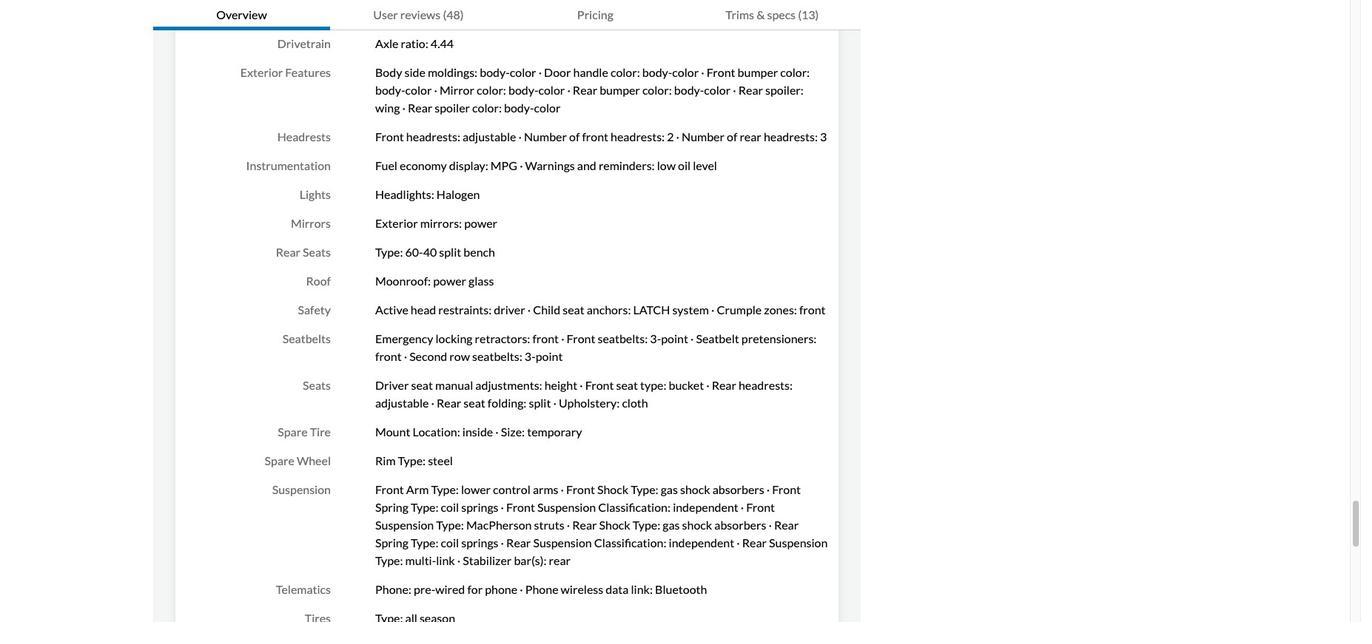 Task type: vqa. For each thing, say whether or not it's contained in the screenshot.


Task type: describe. For each thing, give the bounding box(es) containing it.
2 number from the left
[[682, 130, 725, 144]]

and
[[577, 158, 597, 172]]

fuel
[[375, 158, 397, 172]]

telematics
[[276, 583, 331, 597]]

&
[[757, 7, 765, 21]]

wired
[[435, 583, 465, 597]]

front inside "emergency locking retractors: front · front seatbelts: 3-point · seatbelt pretensioners: front · second row seatbelts: 3-point"
[[567, 332, 595, 346]]

system
[[672, 303, 709, 317]]

color: right mirror
[[477, 83, 506, 97]]

(13)
[[798, 7, 819, 21]]

head
[[411, 303, 436, 317]]

spare for spare tire
[[278, 425, 308, 439]]

safety
[[298, 303, 331, 317]]

lower
[[461, 483, 491, 497]]

warnings
[[525, 158, 575, 172]]

headrests: left 3
[[764, 130, 818, 144]]

level
[[693, 158, 717, 172]]

color: up spoiler:
[[780, 65, 810, 79]]

body side moldings: body-color · door handle color: body-color · front bumper color: body-color · mirror color: body-color · rear bumper color: body-color · rear spoiler: wing · rear spoiler color: body-color
[[375, 65, 810, 115]]

seat down second
[[411, 378, 433, 392]]

driver
[[375, 378, 409, 392]]

active
[[375, 303, 408, 317]]

instrumentation
[[246, 158, 331, 172]]

bench
[[464, 245, 495, 259]]

0 vertical spatial power
[[464, 216, 497, 230]]

seatbelts
[[283, 332, 331, 346]]

0 vertical spatial absorbers
[[713, 483, 765, 497]]

macpherson
[[466, 518, 532, 532]]

0 vertical spatial 3-
[[650, 332, 661, 346]]

0 vertical spatial shock
[[597, 483, 629, 497]]

1 vertical spatial absorbers
[[715, 518, 766, 532]]

phone
[[485, 583, 518, 597]]

2 of from the left
[[727, 130, 738, 144]]

locking
[[436, 332, 473, 346]]

manual
[[435, 378, 473, 392]]

specs
[[767, 7, 796, 21]]

tab list containing overview
[[153, 0, 861, 30]]

1 vertical spatial seatbelts:
[[472, 349, 522, 363]]

overview tab
[[153, 0, 330, 30]]

color: right handle
[[611, 65, 640, 79]]

0 horizontal spatial split
[[439, 245, 461, 259]]

mirror
[[440, 83, 474, 97]]

front arm type: lower control arms · front shock type: gas shock absorbers · front spring type: coil springs · front suspension classification: independent · front suspension type: macpherson struts · rear shock type: gas shock absorbers · rear spring type: coil springs · rear suspension classification: independent · rear suspension type: multi-link · stabilizer bar(s): rear
[[375, 483, 828, 568]]

exterior mirrors: power
[[375, 216, 497, 230]]

tire
[[310, 425, 331, 439]]

wheel
[[297, 454, 331, 468]]

1 springs from the top
[[461, 500, 499, 514]]

temporary
[[527, 425, 582, 439]]

bar(s):
[[514, 554, 547, 568]]

lights
[[300, 187, 331, 201]]

bucket
[[669, 378, 704, 392]]

40
[[423, 245, 437, 259]]

arms
[[533, 483, 559, 497]]

spare for spare wheel
[[265, 454, 295, 468]]

adjustable inside the driver seat manual adjustments: height · front seat type: bucket · rear headrests: adjustable · rear seat folding: split · upholstery: cloth
[[375, 396, 429, 410]]

phone:
[[375, 583, 412, 597]]

control
[[493, 483, 531, 497]]

front up 'and'
[[582, 130, 609, 144]]

0 vertical spatial rear
[[740, 130, 762, 144]]

mirrors
[[291, 216, 331, 230]]

1 vertical spatial point
[[536, 349, 563, 363]]

upholstery:
[[559, 396, 620, 410]]

3
[[820, 130, 827, 144]]

crumple
[[717, 303, 762, 317]]

wireless
[[561, 583, 603, 597]]

wing
[[375, 101, 400, 115]]

headrests: up the 'economy'
[[406, 130, 460, 144]]

split inside the driver seat manual adjustments: height · front seat type: bucket · rear headrests: adjustable · rear seat folding: split · upholstery: cloth
[[529, 396, 551, 410]]

pretensioners:
[[742, 332, 817, 346]]

moonroof: power glass
[[375, 274, 494, 288]]

roof
[[306, 274, 331, 288]]

link:
[[631, 583, 653, 597]]

seat down manual
[[464, 396, 485, 410]]

0 vertical spatial adjustable
[[463, 130, 516, 144]]

bluetooth
[[655, 583, 707, 597]]

headlights:
[[375, 187, 434, 201]]

display:
[[449, 158, 488, 172]]

reviews
[[400, 7, 441, 21]]

reminders:
[[599, 158, 655, 172]]

1 number from the left
[[524, 130, 567, 144]]

user reviews (48)
[[373, 7, 464, 21]]

latch
[[633, 303, 670, 317]]

1 spring from the top
[[375, 500, 409, 514]]

handle
[[573, 65, 608, 79]]

0 horizontal spatial 3-
[[525, 349, 536, 363]]

2 springs from the top
[[461, 536, 499, 550]]

trims
[[726, 7, 754, 21]]

front down child
[[533, 332, 559, 346]]

adjustments:
[[475, 378, 542, 392]]

halogen
[[437, 187, 480, 201]]

rear seats
[[276, 245, 331, 259]]

mpg
[[491, 158, 518, 172]]

economy
[[400, 158, 447, 172]]

1 vertical spatial bumper
[[600, 83, 640, 97]]

2 seats from the top
[[303, 378, 331, 392]]

front headrests: adjustable · number of front headrests: 2 · number of rear headrests: 3
[[375, 130, 827, 144]]

oil
[[678, 158, 691, 172]]

exterior features
[[240, 65, 331, 79]]

1 vertical spatial gas
[[663, 518, 680, 532]]

mirrors:
[[420, 216, 462, 230]]

pricing
[[577, 7, 614, 21]]

exterior for exterior mirrors: power
[[375, 216, 418, 230]]

front down 'emergency'
[[375, 349, 402, 363]]

trims & specs (13) tab
[[684, 0, 861, 30]]

front inside the driver seat manual adjustments: height · front seat type: bucket · rear headrests: adjustable · rear seat folding: split · upholstery: cloth
[[585, 378, 614, 392]]

1 horizontal spatial bumper
[[738, 65, 778, 79]]



Task type: locate. For each thing, give the bounding box(es) containing it.
2
[[667, 130, 674, 144]]

1 horizontal spatial point
[[661, 332, 688, 346]]

pre-
[[414, 583, 435, 597]]

fuel economy display: mpg · warnings and reminders: low oil level
[[375, 158, 717, 172]]

struts
[[534, 518, 565, 532]]

0 horizontal spatial rear
[[549, 554, 571, 568]]

1 vertical spatial classification:
[[594, 536, 667, 550]]

headrests: down the pretensioners:
[[739, 378, 793, 392]]

power left glass
[[433, 274, 466, 288]]

axle ratio: 4.44
[[375, 36, 454, 50]]

driver
[[494, 303, 525, 317]]

spoiler:
[[765, 83, 804, 97]]

mount location: inside · size: temporary
[[375, 425, 582, 439]]

1 vertical spatial independent
[[669, 536, 735, 550]]

headrests: inside the driver seat manual adjustments: height · front seat type: bucket · rear headrests: adjustable · rear seat folding: split · upholstery: cloth
[[739, 378, 793, 392]]

multi-
[[405, 554, 436, 568]]

headlights: halogen
[[375, 187, 480, 201]]

moldings:
[[428, 65, 478, 79]]

size:
[[501, 425, 525, 439]]

0 vertical spatial seats
[[303, 245, 331, 259]]

seat
[[563, 303, 585, 317], [411, 378, 433, 392], [616, 378, 638, 392], [464, 396, 485, 410]]

front inside body side moldings: body-color · door handle color: body-color · front bumper color: body-color · mirror color: body-color · rear bumper color: body-color · rear spoiler: wing · rear spoiler color: body-color
[[707, 65, 735, 79]]

gas
[[661, 483, 678, 497], [663, 518, 680, 532]]

mount
[[375, 425, 410, 439]]

power up bench at the left top of the page
[[464, 216, 497, 230]]

spare left tire
[[278, 425, 308, 439]]

spare
[[278, 425, 308, 439], [265, 454, 295, 468]]

springs
[[461, 500, 499, 514], [461, 536, 499, 550]]

1 vertical spatial shock
[[599, 518, 630, 532]]

inside
[[463, 425, 493, 439]]

glass
[[469, 274, 494, 288]]

1 seats from the top
[[303, 245, 331, 259]]

0 horizontal spatial of
[[569, 130, 580, 144]]

user reviews (48) tab
[[330, 0, 507, 30]]

user
[[373, 7, 398, 21]]

seats
[[303, 245, 331, 259], [303, 378, 331, 392]]

rim
[[375, 454, 396, 468]]

springs down lower
[[461, 500, 499, 514]]

spoiler
[[435, 101, 470, 115]]

number
[[524, 130, 567, 144], [682, 130, 725, 144]]

drivetrain
[[277, 36, 331, 50]]

spare left "wheel"
[[265, 454, 295, 468]]

2 coil from the top
[[441, 536, 459, 550]]

restraints:
[[438, 303, 492, 317]]

split right 40
[[439, 245, 461, 259]]

ratio:
[[401, 36, 428, 50]]

shock right "arms"
[[597, 483, 629, 497]]

1 vertical spatial split
[[529, 396, 551, 410]]

folding:
[[488, 396, 527, 410]]

1 horizontal spatial seatbelts:
[[598, 332, 648, 346]]

trims & specs (13)
[[726, 7, 819, 21]]

spring down arm
[[375, 500, 409, 514]]

1 vertical spatial springs
[[461, 536, 499, 550]]

coil down "steel"
[[441, 500, 459, 514]]

height
[[545, 378, 578, 392]]

0 horizontal spatial number
[[524, 130, 567, 144]]

front
[[582, 130, 609, 144], [799, 303, 826, 317], [533, 332, 559, 346], [375, 349, 402, 363]]

axle
[[375, 36, 399, 50]]

color
[[510, 65, 536, 79], [672, 65, 699, 79], [405, 83, 432, 97], [539, 83, 565, 97], [704, 83, 731, 97], [534, 101, 561, 115]]

spare wheel
[[265, 454, 331, 468]]

0 vertical spatial gas
[[661, 483, 678, 497]]

2 spring from the top
[[375, 536, 409, 550]]

shock
[[680, 483, 710, 497], [682, 518, 712, 532]]

bumper
[[738, 65, 778, 79], [600, 83, 640, 97]]

of right 2
[[727, 130, 738, 144]]

1 horizontal spatial rear
[[740, 130, 762, 144]]

seatbelts: down "retractors:"
[[472, 349, 522, 363]]

bumper down handle
[[600, 83, 640, 97]]

1 vertical spatial coil
[[441, 536, 459, 550]]

classification:
[[598, 500, 671, 514], [594, 536, 667, 550]]

0 vertical spatial exterior
[[240, 65, 283, 79]]

1 vertical spatial spare
[[265, 454, 295, 468]]

0 vertical spatial spring
[[375, 500, 409, 514]]

anchors:
[[587, 303, 631, 317]]

pricing tab
[[507, 0, 684, 30]]

0 horizontal spatial adjustable
[[375, 396, 429, 410]]

coil up link
[[441, 536, 459, 550]]

color: up 2
[[642, 83, 672, 97]]

location:
[[413, 425, 460, 439]]

driver seat manual adjustments: height · front seat type: bucket · rear headrests: adjustable · rear seat folding: split · upholstery: cloth
[[375, 378, 793, 410]]

number up level
[[682, 130, 725, 144]]

0 horizontal spatial point
[[536, 349, 563, 363]]

1 vertical spatial rear
[[549, 554, 571, 568]]

1 horizontal spatial exterior
[[375, 216, 418, 230]]

1 vertical spatial adjustable
[[375, 396, 429, 410]]

0 horizontal spatial exterior
[[240, 65, 283, 79]]

0 vertical spatial split
[[439, 245, 461, 259]]

seatbelt
[[696, 332, 739, 346]]

0 vertical spatial coil
[[441, 500, 459, 514]]

3- down "retractors:"
[[525, 349, 536, 363]]

1 vertical spatial shock
[[682, 518, 712, 532]]

for
[[467, 583, 483, 597]]

0 vertical spatial independent
[[673, 500, 739, 514]]

of up 'and'
[[569, 130, 580, 144]]

arm
[[406, 483, 429, 497]]

active head restraints: driver · child seat anchors: latch system · crumple zones: front
[[375, 303, 826, 317]]

1 vertical spatial 3-
[[525, 349, 536, 363]]

front
[[707, 65, 735, 79], [375, 130, 404, 144], [567, 332, 595, 346], [585, 378, 614, 392], [375, 483, 404, 497], [566, 483, 595, 497], [772, 483, 801, 497], [506, 500, 535, 514], [746, 500, 775, 514]]

seat right child
[[563, 303, 585, 317]]

color: right spoiler
[[472, 101, 502, 115]]

1 horizontal spatial split
[[529, 396, 551, 410]]

1 vertical spatial seats
[[303, 378, 331, 392]]

spare tire
[[278, 425, 331, 439]]

link
[[436, 554, 455, 568]]

rear
[[573, 83, 597, 97], [739, 83, 763, 97], [408, 101, 432, 115], [276, 245, 301, 259], [712, 378, 736, 392], [437, 396, 461, 410], [572, 518, 597, 532], [774, 518, 799, 532], [506, 536, 531, 550], [742, 536, 767, 550]]

emergency locking retractors: front · front seatbelts: 3-point · seatbelt pretensioners: front · second row seatbelts: 3-point
[[375, 332, 817, 363]]

1 coil from the top
[[441, 500, 459, 514]]

child
[[533, 303, 561, 317]]

point up height
[[536, 349, 563, 363]]

point down system
[[661, 332, 688, 346]]

exterior for exterior features
[[240, 65, 283, 79]]

exterior down headlights:
[[375, 216, 418, 230]]

low
[[657, 158, 676, 172]]

0 vertical spatial springs
[[461, 500, 499, 514]]

1 horizontal spatial number
[[682, 130, 725, 144]]

tab list
[[153, 0, 861, 30]]

3- down latch
[[650, 332, 661, 346]]

stabilizer
[[463, 554, 512, 568]]

(48)
[[443, 7, 464, 21]]

0 vertical spatial shock
[[680, 483, 710, 497]]

door
[[544, 65, 571, 79]]

data
[[606, 583, 629, 597]]

1 horizontal spatial 3-
[[650, 332, 661, 346]]

bumper up spoiler:
[[738, 65, 778, 79]]

1 horizontal spatial adjustable
[[463, 130, 516, 144]]

second
[[409, 349, 447, 363]]

phone: pre-wired for phone · phone wireless data link: bluetooth
[[375, 583, 707, 597]]

0 vertical spatial point
[[661, 332, 688, 346]]

headrests: up reminders:
[[611, 130, 665, 144]]

0 horizontal spatial seatbelts:
[[472, 349, 522, 363]]

0 vertical spatial seatbelts:
[[598, 332, 648, 346]]

adjustable down 'driver'
[[375, 396, 429, 410]]

overview
[[216, 7, 267, 21]]

1 vertical spatial exterior
[[375, 216, 418, 230]]

rear left 3
[[740, 130, 762, 144]]

seats up tire
[[303, 378, 331, 392]]

exterior left features at the top left
[[240, 65, 283, 79]]

suspension
[[272, 483, 331, 497], [537, 500, 596, 514], [375, 518, 434, 532], [533, 536, 592, 550], [769, 536, 828, 550]]

retractors:
[[475, 332, 530, 346]]

1 horizontal spatial of
[[727, 130, 738, 144]]

1 vertical spatial spring
[[375, 536, 409, 550]]

springs up stabilizer
[[461, 536, 499, 550]]

rear right the bar(s):
[[549, 554, 571, 568]]

1 of from the left
[[569, 130, 580, 144]]

adjustable up mpg
[[463, 130, 516, 144]]

0 vertical spatial bumper
[[738, 65, 778, 79]]

headrests
[[277, 130, 331, 144]]

seatbelts: down anchors: at the left of the page
[[598, 332, 648, 346]]

features
[[285, 65, 331, 79]]

0 vertical spatial classification:
[[598, 500, 671, 514]]

type: 60-40 split bench
[[375, 245, 495, 259]]

0 vertical spatial spare
[[278, 425, 308, 439]]

front right zones:
[[799, 303, 826, 317]]

emergency
[[375, 332, 433, 346]]

row
[[450, 349, 470, 363]]

0 horizontal spatial bumper
[[600, 83, 640, 97]]

body
[[375, 65, 402, 79]]

1 vertical spatial power
[[433, 274, 466, 288]]

spring up multi-
[[375, 536, 409, 550]]

number up fuel economy display: mpg · warnings and reminders: low oil level
[[524, 130, 567, 144]]

seat up cloth
[[616, 378, 638, 392]]

shock up data
[[599, 518, 630, 532]]

60-
[[405, 245, 423, 259]]

split down height
[[529, 396, 551, 410]]

rear inside the 'front arm type: lower control arms · front shock type: gas shock absorbers · front spring type: coil springs · front suspension classification: independent · front suspension type: macpherson struts · rear shock type: gas shock absorbers · rear spring type: coil springs · rear suspension classification: independent · rear suspension type: multi-link · stabilizer bar(s): rear'
[[549, 554, 571, 568]]

side
[[405, 65, 426, 79]]

seats up roof
[[303, 245, 331, 259]]



